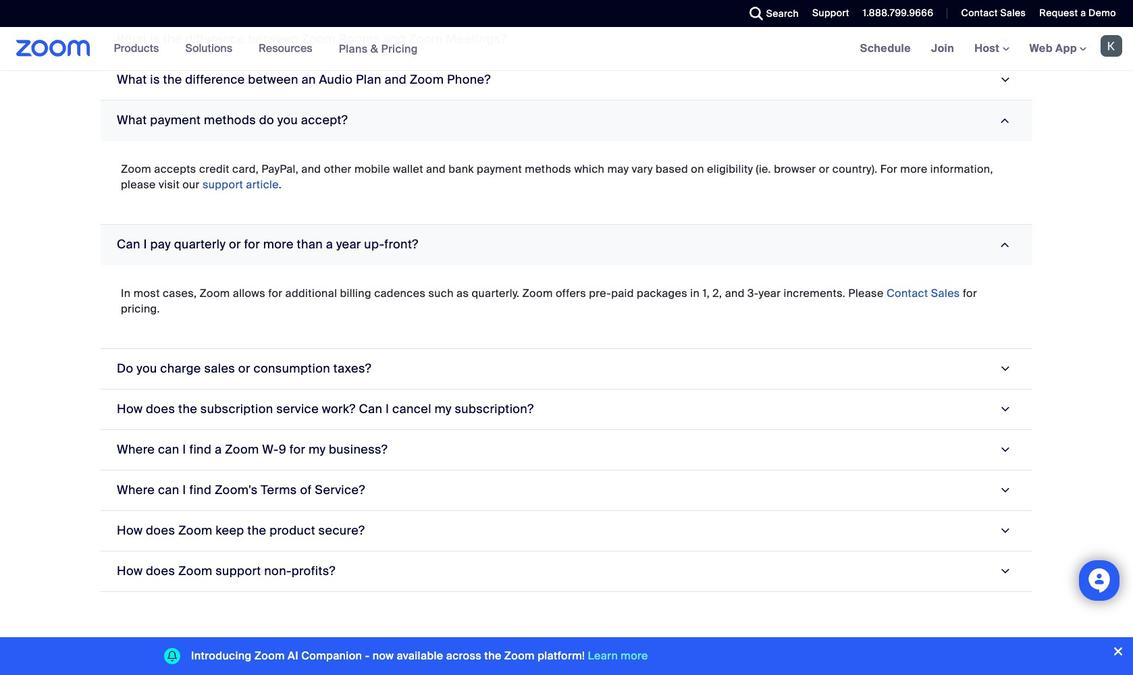 Task type: locate. For each thing, give the bounding box(es) containing it.
0 vertical spatial my
[[435, 401, 452, 417]]

subscription?
[[455, 401, 534, 417]]

a left demo at right
[[1081, 7, 1086, 19]]

my right 9
[[309, 442, 326, 458]]

1 horizontal spatial you
[[277, 112, 298, 128]]

join
[[931, 41, 954, 55]]

0 vertical spatial or
[[819, 162, 830, 176]]

more inside 'footer'
[[621, 649, 648, 663]]

methods left do
[[204, 112, 256, 128]]

of
[[300, 482, 312, 498]]

banner
[[0, 27, 1133, 71]]

1 right image from the top
[[996, 114, 1014, 127]]

for pricing.
[[121, 286, 977, 316]]

0 horizontal spatial my
[[309, 442, 326, 458]]

1 find from the top
[[189, 442, 212, 458]]

find
[[189, 442, 212, 458], [189, 482, 212, 498]]

2 find from the top
[[189, 482, 212, 498]]

1 can from the top
[[158, 442, 179, 458]]

0 vertical spatial more
[[900, 162, 928, 176]]

right image
[[996, 114, 1014, 127], [996, 403, 1014, 416], [996, 525, 1014, 537], [996, 565, 1014, 578]]

0 horizontal spatial payment
[[150, 112, 201, 128]]

tab list
[[101, 0, 1033, 592]]

right image for how does zoom support non-profits?
[[996, 565, 1014, 578]]

accepts
[[154, 162, 196, 176]]

tab list containing what is the difference between an audio plan and zoom phone?
[[101, 0, 1033, 592]]

can right work?
[[359, 401, 382, 417]]

0 vertical spatial a
[[1081, 7, 1086, 19]]

1 vertical spatial sales
[[931, 286, 960, 300]]

how for how does zoom support non-profits?
[[117, 563, 143, 579]]

0 vertical spatial what
[[117, 71, 147, 88]]

my for business?
[[309, 442, 326, 458]]

methods inside zoom accepts credit card, paypal, and other mobile wallet and bank payment methods which may vary based on eligibility (ie. browser or country). for more information, please visit our
[[525, 162, 571, 176]]

for
[[244, 236, 260, 252], [268, 286, 283, 300], [963, 286, 977, 300], [290, 442, 305, 458]]

year left increments.
[[759, 286, 781, 300]]

taxes?
[[333, 361, 372, 377]]

1 vertical spatial support
[[216, 563, 261, 579]]

host
[[975, 41, 1003, 55]]

browser
[[774, 162, 816, 176]]

0 horizontal spatial can
[[117, 236, 140, 252]]

1 vertical spatial contact
[[887, 286, 928, 300]]

can inside where can i find zoom's terms of service? dropdown button
[[158, 482, 179, 498]]

0 vertical spatial you
[[277, 112, 298, 128]]

how inside 'how does zoom keep the product secure?' dropdown button
[[117, 523, 143, 539]]

zoom inside where can i find a zoom w-9 for my business? dropdown button
[[225, 442, 259, 458]]

or inside dropdown button
[[238, 361, 250, 377]]

0 vertical spatial find
[[189, 442, 212, 458]]

1 vertical spatial a
[[326, 236, 333, 252]]

plans & pricing link
[[339, 42, 418, 56], [339, 42, 418, 56]]

1 horizontal spatial methods
[[525, 162, 571, 176]]

how
[[117, 401, 143, 417], [117, 523, 143, 539], [117, 563, 143, 579]]

meetings navigation
[[850, 27, 1133, 71]]

and right 2,
[[725, 286, 745, 300]]

does for how does zoom support non-profits?
[[146, 563, 175, 579]]

right image for business?
[[996, 444, 1014, 456]]

do you charge sales or consumption taxes?
[[117, 361, 372, 377]]

can left pay
[[117, 236, 140, 252]]

1 vertical spatial find
[[189, 482, 212, 498]]

payment right bank
[[477, 162, 522, 176]]

2 horizontal spatial a
[[1081, 7, 1086, 19]]

search button
[[739, 0, 802, 27]]

2 vertical spatial does
[[146, 563, 175, 579]]

does
[[146, 401, 175, 417], [146, 523, 175, 539], [146, 563, 175, 579]]

host button
[[975, 41, 1009, 55]]

can for a
[[158, 442, 179, 458]]

1.888.799.9666
[[863, 7, 934, 19]]

contact sales link
[[951, 0, 1029, 27], [961, 7, 1026, 19], [887, 286, 960, 300]]

right image for up-
[[996, 238, 1014, 251]]

1 horizontal spatial my
[[435, 401, 452, 417]]

right image inside 'how does zoom keep the product secure?' dropdown button
[[996, 525, 1014, 537]]

right image for how does the subscription service work? can i cancel my subscription?
[[996, 403, 1014, 416]]

across
[[446, 649, 482, 663]]

support down credit
[[203, 177, 243, 192]]

1 where from the top
[[117, 442, 155, 458]]

more left the 'than'
[[263, 236, 294, 252]]

accept?
[[301, 112, 348, 128]]

find inside dropdown button
[[189, 482, 212, 498]]

can i pay quarterly or for more than a year up-front? button
[[101, 225, 1033, 265]]

more right the for
[[900, 162, 928, 176]]

main content
[[0, 0, 1133, 660]]

right image inside where can i find a zoom w-9 for my business? dropdown button
[[996, 444, 1014, 456]]

zoom up please
[[121, 162, 151, 176]]

3 right image from the top
[[996, 525, 1014, 537]]

0 horizontal spatial a
[[215, 442, 222, 458]]

what left is
[[117, 71, 147, 88]]

1 horizontal spatial year
[[759, 286, 781, 300]]

0 vertical spatial where
[[117, 442, 155, 458]]

what for what is the difference between an audio plan and zoom phone?
[[117, 71, 147, 88]]

3 how from the top
[[117, 563, 143, 579]]

my
[[435, 401, 452, 417], [309, 442, 326, 458]]

and right plan
[[385, 71, 407, 88]]

0 horizontal spatial you
[[137, 361, 157, 377]]

0 vertical spatial how
[[117, 401, 143, 417]]

1.888.799.9666 button
[[853, 0, 937, 27], [863, 7, 934, 19]]

contact sales
[[961, 7, 1026, 19]]

0 vertical spatial year
[[336, 236, 361, 252]]

right image
[[996, 74, 1014, 86], [996, 238, 1014, 251], [996, 363, 1014, 375], [996, 444, 1014, 456], [996, 484, 1014, 497]]

right image inside the 'can i pay quarterly or for more than a year up-front?' dropdown button
[[996, 238, 1014, 251]]

methods inside dropdown button
[[204, 112, 256, 128]]

right image inside how does the subscription service work? can i cancel my subscription? dropdown button
[[996, 403, 1014, 416]]

or right quarterly
[[229, 236, 241, 252]]

2 where from the top
[[117, 482, 155, 498]]

the right keep
[[247, 523, 266, 539]]

business?
[[329, 442, 388, 458]]

methods left 'which'
[[525, 162, 571, 176]]

or right the sales on the left
[[238, 361, 250, 377]]

a up zoom's
[[215, 442, 222, 458]]

difference
[[185, 71, 245, 88]]

1 vertical spatial what
[[117, 112, 147, 128]]

1 horizontal spatial a
[[326, 236, 333, 252]]

1 vertical spatial methods
[[525, 162, 571, 176]]

payment down is
[[150, 112, 201, 128]]

my right cancel
[[435, 401, 452, 417]]

right image inside what is the difference between an audio plan and zoom phone? dropdown button
[[996, 74, 1014, 86]]

zoom left platform!
[[504, 649, 535, 663]]

resources
[[259, 41, 312, 55]]

1 vertical spatial does
[[146, 523, 175, 539]]

9
[[279, 442, 286, 458]]

and left bank
[[426, 162, 446, 176]]

1 vertical spatial more
[[263, 236, 294, 252]]

zoom left w- on the bottom
[[225, 442, 259, 458]]

0 horizontal spatial sales
[[931, 286, 960, 300]]

1 vertical spatial can
[[359, 401, 382, 417]]

service
[[276, 401, 319, 417]]

find down subscription
[[189, 442, 212, 458]]

find inside dropdown button
[[189, 442, 212, 458]]

work?
[[322, 401, 356, 417]]

what up please
[[117, 112, 147, 128]]

contact
[[961, 7, 998, 19], [887, 286, 928, 300]]

how does zoom keep the product secure?
[[117, 523, 365, 539]]

can inside where can i find a zoom w-9 for my business? dropdown button
[[158, 442, 179, 458]]

footer
[[0, 638, 1133, 675]]

5 right image from the top
[[996, 484, 1014, 497]]

footer containing introducing zoom ai companion - now available across the zoom platform!
[[0, 638, 1133, 675]]

2 does from the top
[[146, 523, 175, 539]]

find left zoom's
[[189, 482, 212, 498]]

a right the 'than'
[[326, 236, 333, 252]]

1 vertical spatial year
[[759, 286, 781, 300]]

0 horizontal spatial more
[[263, 236, 294, 252]]

2 vertical spatial more
[[621, 649, 648, 663]]

than
[[297, 236, 323, 252]]

0 vertical spatial can
[[158, 442, 179, 458]]

.
[[279, 177, 282, 192]]

credit
[[199, 162, 230, 176]]

contact up host
[[961, 7, 998, 19]]

contact right please
[[887, 286, 928, 300]]

2 can from the top
[[158, 482, 179, 498]]

2 how from the top
[[117, 523, 143, 539]]

cases,
[[163, 286, 197, 300]]

0 vertical spatial does
[[146, 401, 175, 417]]

1 vertical spatial you
[[137, 361, 157, 377]]

right image inside what payment methods do you accept? dropdown button
[[996, 114, 1014, 127]]

0 horizontal spatial methods
[[204, 112, 256, 128]]

web
[[1030, 41, 1053, 55]]

w-
[[262, 442, 279, 458]]

right image for how does zoom keep the product secure?
[[996, 525, 1014, 537]]

0 horizontal spatial contact
[[887, 286, 928, 300]]

1 horizontal spatial more
[[621, 649, 648, 663]]

where for where can i find a zoom w-9 for my business?
[[117, 442, 155, 458]]

can for zoom's
[[158, 482, 179, 498]]

2 right image from the top
[[996, 403, 1014, 416]]

4 right image from the top
[[996, 565, 1014, 578]]

what is the difference between an audio plan and zoom phone?
[[117, 71, 491, 88]]

how for how does the subscription service work? can i cancel my subscription?
[[117, 401, 143, 417]]

1 horizontal spatial sales
[[1001, 7, 1026, 19]]

on
[[691, 162, 704, 176]]

3 does from the top
[[146, 563, 175, 579]]

zoom left keep
[[178, 523, 212, 539]]

support left non-
[[216, 563, 261, 579]]

i
[[143, 236, 147, 252], [386, 401, 389, 417], [183, 442, 186, 458], [183, 482, 186, 498]]

the down charge
[[178, 401, 197, 417]]

zoom down "how does zoom keep the product secure?"
[[178, 563, 212, 579]]

can
[[117, 236, 140, 252], [359, 401, 382, 417]]

1 vertical spatial or
[[229, 236, 241, 252]]

1 horizontal spatial can
[[359, 401, 382, 417]]

mobile
[[354, 162, 390, 176]]

cadences
[[374, 286, 426, 300]]

2 vertical spatial how
[[117, 563, 143, 579]]

where can i find a zoom w-9 for my business? button
[[101, 430, 1033, 471]]

1 vertical spatial my
[[309, 442, 326, 458]]

sales
[[1001, 7, 1026, 19], [931, 286, 960, 300]]

4 right image from the top
[[996, 444, 1014, 456]]

1 what from the top
[[117, 71, 147, 88]]

how inside how does the subscription service work? can i cancel my subscription? dropdown button
[[117, 401, 143, 417]]

paid
[[611, 286, 634, 300]]

you inside dropdown button
[[137, 361, 157, 377]]

0 vertical spatial payment
[[150, 112, 201, 128]]

1 vertical spatial where
[[117, 482, 155, 498]]

my for subscription?
[[435, 401, 452, 417]]

up-
[[364, 236, 385, 252]]

or inside dropdown button
[[229, 236, 241, 252]]

how inside how does zoom support non-profits? dropdown button
[[117, 563, 143, 579]]

or for do you charge sales or consumption taxes?
[[238, 361, 250, 377]]

year left up-
[[336, 236, 361, 252]]

subscription
[[200, 401, 273, 417]]

you inside dropdown button
[[277, 112, 298, 128]]

or right browser
[[819, 162, 830, 176]]

i inside dropdown button
[[183, 482, 186, 498]]

2 what from the top
[[117, 112, 147, 128]]

where inside dropdown button
[[117, 442, 155, 458]]

1 how from the top
[[117, 401, 143, 417]]

platform!
[[538, 649, 585, 663]]

or
[[819, 162, 830, 176], [229, 236, 241, 252], [238, 361, 250, 377]]

payment inside zoom accepts credit card, paypal, and other mobile wallet and bank payment methods which may vary based on eligibility (ie. browser or country). for more information, please visit our
[[477, 162, 522, 176]]

an
[[302, 71, 316, 88]]

2 vertical spatial or
[[238, 361, 250, 377]]

2 vertical spatial a
[[215, 442, 222, 458]]

plan
[[356, 71, 381, 88]]

1 horizontal spatial contact
[[961, 7, 998, 19]]

2 horizontal spatial more
[[900, 162, 928, 176]]

right image for phone?
[[996, 74, 1014, 86]]

1 vertical spatial payment
[[477, 162, 522, 176]]

what payment methods do you accept? button
[[101, 100, 1033, 141]]

3 right image from the top
[[996, 363, 1014, 375]]

1 vertical spatial how
[[117, 523, 143, 539]]

zoom's
[[215, 482, 258, 498]]

methods
[[204, 112, 256, 128], [525, 162, 571, 176]]

zoom down pricing
[[410, 71, 444, 88]]

right image inside how does zoom support non-profits? dropdown button
[[996, 565, 1014, 578]]

consumption
[[254, 361, 330, 377]]

request a demo
[[1040, 7, 1116, 19]]

information,
[[931, 162, 993, 176]]

year
[[336, 236, 361, 252], [759, 286, 781, 300]]

2 right image from the top
[[996, 238, 1014, 251]]

0 vertical spatial methods
[[204, 112, 256, 128]]

zoom inside what is the difference between an audio plan and zoom phone? dropdown button
[[410, 71, 444, 88]]

such
[[428, 286, 454, 300]]

keep
[[216, 523, 244, 539]]

article
[[246, 177, 279, 192]]

charge
[[160, 361, 201, 377]]

1 horizontal spatial payment
[[477, 162, 522, 176]]

more right learn
[[621, 649, 648, 663]]

1 does from the top
[[146, 401, 175, 417]]

1 vertical spatial can
[[158, 482, 179, 498]]

sales
[[204, 361, 235, 377]]

zoom accepts credit card, paypal, and other mobile wallet and bank payment methods which may vary based on eligibility (ie. browser or country). for more information, please visit our
[[121, 162, 993, 192]]

1 right image from the top
[[996, 74, 1014, 86]]

0 vertical spatial can
[[117, 236, 140, 252]]

find for a
[[189, 442, 212, 458]]

0 horizontal spatial year
[[336, 236, 361, 252]]

a
[[1081, 7, 1086, 19], [326, 236, 333, 252], [215, 442, 222, 458]]

where inside dropdown button
[[117, 482, 155, 498]]

profile picture image
[[1101, 35, 1122, 57]]

0 vertical spatial support
[[203, 177, 243, 192]]



Task type: vqa. For each thing, say whether or not it's contained in the screenshot.
bottommost How
yes



Task type: describe. For each thing, give the bounding box(es) containing it.
introducing zoom ai companion - now available across the zoom platform! learn more
[[191, 649, 648, 663]]

(ie.
[[756, 162, 771, 176]]

or for can i pay quarterly or for more than a year up-front?
[[229, 236, 241, 252]]

allows
[[233, 286, 265, 300]]

plans & pricing
[[339, 42, 418, 56]]

and left other
[[301, 162, 321, 176]]

0 vertical spatial contact
[[961, 7, 998, 19]]

zoom inside 'how does zoom keep the product secure?' dropdown button
[[178, 523, 212, 539]]

does for how does the subscription service work? can i cancel my subscription?
[[146, 401, 175, 417]]

0 vertical spatial sales
[[1001, 7, 1026, 19]]

audio
[[319, 71, 353, 88]]

2,
[[713, 286, 722, 300]]

3-
[[748, 286, 759, 300]]

right image for what payment methods do you accept?
[[996, 114, 1014, 127]]

support
[[812, 7, 849, 19]]

support inside how does zoom support non-profits? dropdown button
[[216, 563, 261, 579]]

more inside zoom accepts credit card, paypal, and other mobile wallet and bank payment methods which may vary based on eligibility (ie. browser or country). for more information, please visit our
[[900, 162, 928, 176]]

front?
[[385, 236, 418, 252]]

sales inside tab list
[[931, 286, 960, 300]]

vary
[[632, 162, 653, 176]]

please
[[121, 177, 156, 192]]

can i pay quarterly or for more than a year up-front?
[[117, 236, 418, 252]]

our
[[183, 177, 200, 192]]

is
[[150, 71, 160, 88]]

main content containing what is the difference between an audio plan and zoom phone?
[[0, 0, 1133, 660]]

year inside dropdown button
[[336, 236, 361, 252]]

can inside the 'can i pay quarterly or for more than a year up-front?' dropdown button
[[117, 236, 140, 252]]

tab list inside main content
[[101, 0, 1033, 592]]

paypal,
[[262, 162, 299, 176]]

support article link
[[203, 177, 279, 192]]

learn more link
[[588, 649, 648, 663]]

1,
[[703, 286, 710, 300]]

how does the subscription service work? can i cancel my subscription? button
[[101, 390, 1033, 430]]

plans
[[339, 42, 368, 56]]

profits?
[[292, 563, 336, 579]]

may
[[607, 162, 629, 176]]

between
[[248, 71, 298, 88]]

for inside for pricing.
[[963, 286, 977, 300]]

can inside how does the subscription service work? can i cancel my subscription? dropdown button
[[359, 401, 382, 417]]

in most cases, zoom allows for additional billing cadences such as quarterly. zoom offers pre-paid packages in 1, 2, and 3-year increments. please contact sales
[[121, 286, 960, 300]]

zoom inside how does zoom support non-profits? dropdown button
[[178, 563, 212, 579]]

quarterly
[[174, 236, 226, 252]]

where can i find zoom's terms of service? button
[[101, 471, 1033, 511]]

does for how does zoom keep the product secure?
[[146, 523, 175, 539]]

where can i find a zoom w-9 for my business?
[[117, 442, 388, 458]]

service?
[[315, 482, 365, 498]]

billing
[[340, 286, 371, 300]]

a inside the 'can i pay quarterly or for more than a year up-front?' dropdown button
[[326, 236, 333, 252]]

offers
[[556, 286, 586, 300]]

packages
[[637, 286, 688, 300]]

join link
[[921, 27, 964, 70]]

most
[[133, 286, 160, 300]]

companion
[[301, 649, 362, 663]]

the right "across"
[[484, 649, 502, 663]]

eligibility
[[707, 162, 753, 176]]

product
[[270, 523, 315, 539]]

how does zoom support non-profits?
[[117, 563, 336, 579]]

pay
[[150, 236, 171, 252]]

based
[[656, 162, 688, 176]]

solutions button
[[185, 27, 238, 70]]

learn
[[588, 649, 618, 663]]

products button
[[114, 27, 165, 70]]

terms
[[261, 482, 297, 498]]

banner containing products
[[0, 27, 1133, 71]]

what for what payment methods do you accept?
[[117, 112, 147, 128]]

increments.
[[784, 286, 846, 300]]

bank
[[449, 162, 474, 176]]

or inside zoom accepts credit card, paypal, and other mobile wallet and bank payment methods which may vary based on eligibility (ie. browser or country). for more information, please visit our
[[819, 162, 830, 176]]

country).
[[833, 162, 878, 176]]

zoom left offers
[[522, 286, 553, 300]]

where can i find zoom's terms of service?
[[117, 482, 365, 498]]

&
[[371, 42, 378, 56]]

in
[[690, 286, 700, 300]]

find for zoom's
[[189, 482, 212, 498]]

and inside dropdown button
[[385, 71, 407, 88]]

web app
[[1030, 41, 1077, 55]]

pricing
[[381, 42, 418, 56]]

zoom left allows
[[200, 286, 230, 300]]

now
[[373, 649, 394, 663]]

how does the subscription service work? can i cancel my subscription?
[[117, 401, 534, 417]]

available
[[397, 649, 443, 663]]

do you charge sales or consumption taxes? button
[[101, 349, 1033, 390]]

introducing
[[191, 649, 252, 663]]

zoom logo image
[[16, 40, 90, 57]]

a inside where can i find a zoom w-9 for my business? dropdown button
[[215, 442, 222, 458]]

schedule link
[[850, 27, 921, 70]]

the right is
[[163, 71, 182, 88]]

pricing.
[[121, 302, 160, 316]]

demo
[[1089, 7, 1116, 19]]

search
[[766, 7, 799, 20]]

secure?
[[318, 523, 365, 539]]

quarterly.
[[472, 286, 520, 300]]

visit
[[159, 177, 180, 192]]

cancel
[[392, 401, 431, 417]]

how for how does zoom keep the product secure?
[[117, 523, 143, 539]]

where for where can i find zoom's terms of service?
[[117, 482, 155, 498]]

right image inside where can i find zoom's terms of service? dropdown button
[[996, 484, 1014, 497]]

in
[[121, 286, 131, 300]]

wallet
[[393, 162, 423, 176]]

more inside the 'can i pay quarterly or for more than a year up-front?' dropdown button
[[263, 236, 294, 252]]

product information navigation
[[104, 27, 428, 71]]

additional
[[285, 286, 337, 300]]

please
[[848, 286, 884, 300]]

how does zoom support non-profits? button
[[101, 552, 1033, 592]]

right image inside do you charge sales or consumption taxes? dropdown button
[[996, 363, 1014, 375]]

as
[[457, 286, 469, 300]]

payment inside dropdown button
[[150, 112, 201, 128]]

what is the difference between an audio plan and zoom phone? button
[[101, 60, 1033, 100]]

how does zoom keep the product secure? button
[[101, 511, 1033, 552]]

zoom inside zoom accepts credit card, paypal, and other mobile wallet and bank payment methods which may vary based on eligibility (ie. browser or country). for more information, please visit our
[[121, 162, 151, 176]]

zoom left ai on the left of page
[[254, 649, 285, 663]]

do
[[259, 112, 274, 128]]



